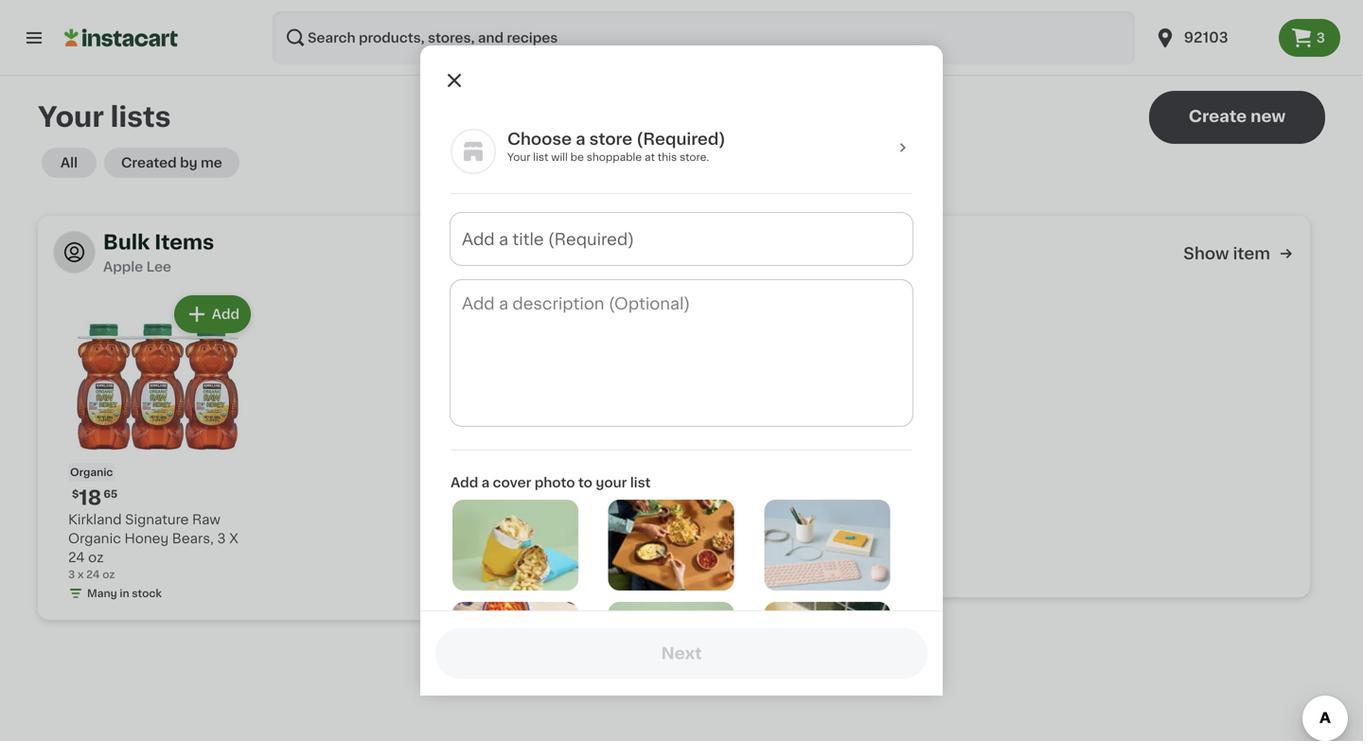 Task type: describe. For each thing, give the bounding box(es) containing it.
about
[[712, 547, 744, 557]]

many in stock inside "product" group
[[87, 588, 162, 599]]

2.43
[[746, 547, 769, 557]]

a table with people sitting around it with a bowl of potato chips, doritos, and cheetos. image
[[453, 602, 579, 693]]

2 lee from the left
[[790, 260, 815, 274]]

2 apple from the left
[[747, 260, 787, 274]]

2 show item from the left
[[1184, 246, 1271, 262]]

will
[[551, 152, 568, 162]]

1 horizontal spatial lb
[[772, 547, 782, 557]]

(required)
[[637, 131, 726, 147]]

https://www.instacart.com/image server/{width=}x{height=}/www.instacart.com/assets/inspiration/lists/retailer_icon_placeholder 63a3e2b01979f35da0e1870724fce461e1878cf4a1109d8d5e383d3ce715635c.png image
[[451, 129, 496, 174]]

$ for 18
[[72, 489, 79, 499]]

all button
[[42, 148, 97, 178]]

create
[[1189, 108, 1247, 125]]

1 show from the left
[[540, 246, 586, 262]]

2 vertical spatial 3
[[68, 570, 75, 580]]

seedless
[[756, 513, 817, 526]]

0 vertical spatial 24
[[68, 551, 85, 564]]

choose a store (required) your list will be shoppable at this store.
[[508, 131, 726, 162]]

product group
[[68, 292, 255, 605]]

items
[[155, 232, 214, 252]]

signature
[[125, 513, 189, 526]]

by
[[180, 156, 198, 169]]

green
[[712, 513, 753, 526]]

1 item from the left
[[590, 246, 627, 262]]

created
[[121, 156, 177, 169]]

lists
[[110, 104, 171, 131]]

in inside "product" group
[[120, 588, 129, 599]]

create new button
[[1150, 91, 1326, 144]]

18
[[79, 488, 102, 508]]

Add a title (Required) text field
[[451, 213, 913, 265]]

bears,
[[172, 532, 214, 545]]

grapes
[[821, 513, 869, 526]]

package
[[791, 547, 836, 557]]

instacart logo image
[[64, 27, 178, 49]]

/pkg (est.)
[[758, 487, 836, 502]]

raw
[[192, 513, 221, 526]]

store
[[590, 131, 633, 147]]

a bulb of garlic, a bowl of salt, a bowl of pepper, a bowl of cut celery. image
[[764, 602, 890, 693]]

1 horizontal spatial /
[[784, 547, 789, 557]]

x
[[78, 570, 84, 580]]

all
[[61, 156, 78, 169]]

your
[[596, 476, 627, 490]]

1 vertical spatial oz
[[102, 570, 115, 580]]

add button
[[176, 297, 249, 331]]

shoppable
[[587, 152, 642, 162]]

apple lee
[[747, 260, 815, 274]]

3 button
[[1279, 19, 1341, 57]]

this
[[658, 152, 677, 162]]

bulk items apple lee
[[103, 232, 214, 274]]

a for add
[[482, 476, 490, 490]]

1 horizontal spatial 24
[[86, 570, 100, 580]]

0 horizontal spatial /
[[743, 532, 748, 542]]

list_add_items dialog
[[420, 45, 943, 741]]

1 vertical spatial 3
[[217, 532, 226, 545]]

kirkland signature raw organic honey bears, 3 x 24 oz 3 x 24 oz
[[68, 513, 239, 580]]

store.
[[680, 152, 709, 162]]

honey
[[124, 532, 169, 545]]

0 vertical spatial stock
[[776, 566, 806, 576]]

$ 18 65
[[72, 488, 118, 508]]

new
[[1251, 108, 1286, 125]]

organic inside the kirkland signature raw organic honey bears, 3 x 24 oz 3 x 24 oz
[[68, 532, 121, 545]]

0 vertical spatial many
[[731, 566, 761, 576]]

0 vertical spatial organic
[[70, 467, 113, 478]]



Task type: locate. For each thing, give the bounding box(es) containing it.
lb right the 2.43
[[772, 547, 782, 557]]

photo
[[535, 476, 575, 490]]

1 horizontal spatial in
[[764, 566, 773, 576]]

1 horizontal spatial apple
[[747, 260, 787, 274]]

1 horizontal spatial add
[[451, 476, 478, 490]]

x
[[229, 532, 239, 545]]

1 vertical spatial stock
[[132, 588, 162, 599]]

0 horizontal spatial list
[[533, 152, 549, 162]]

green seedless grapes bag $1.98 / lb about 2.43 lb / package
[[712, 513, 899, 557]]

lee inside bulk items apple lee
[[146, 260, 171, 274]]

1 horizontal spatial list
[[630, 476, 651, 490]]

list inside choose a store (required) your list will be shoppable at this store.
[[533, 152, 549, 162]]

be
[[571, 152, 584, 162]]

0 horizontal spatial lee
[[146, 260, 171, 274]]

1 horizontal spatial many in stock
[[731, 566, 806, 576]]

0 horizontal spatial a
[[482, 476, 490, 490]]

kirkland
[[68, 513, 122, 526]]

your
[[38, 104, 104, 131], [508, 152, 531, 162]]

to
[[578, 476, 593, 490]]

two bags of chips open. image
[[453, 500, 579, 591]]

stock inside "product" group
[[132, 588, 162, 599]]

$
[[72, 489, 79, 499], [716, 489, 723, 499]]

add for add a cover photo to your list
[[451, 476, 478, 490]]

list down choose
[[533, 152, 549, 162]]

oz
[[88, 551, 104, 564], [102, 570, 115, 580]]

0 horizontal spatial many in stock
[[87, 588, 162, 599]]

0 vertical spatial in
[[764, 566, 773, 576]]

1 horizontal spatial lee
[[790, 260, 815, 274]]

None text field
[[451, 280, 913, 426]]

add inside button
[[212, 308, 240, 321]]

apple
[[103, 260, 143, 274], [747, 260, 787, 274]]

created by me button
[[104, 148, 239, 178]]

1 show item from the left
[[540, 246, 627, 262]]

a for choose
[[576, 131, 586, 147]]

your up all
[[38, 104, 104, 131]]

lb up the 2.43
[[750, 532, 760, 542]]

1 vertical spatial many
[[87, 588, 117, 599]]

stock down the kirkland signature raw organic honey bears, 3 x 24 oz 3 x 24 oz
[[132, 588, 162, 599]]

1 vertical spatial many in stock
[[87, 588, 162, 599]]

/ left package
[[784, 547, 789, 557]]

0 horizontal spatial item
[[590, 246, 627, 262]]

1 $ from the left
[[72, 489, 79, 499]]

at
[[645, 152, 655, 162]]

many inside "product" group
[[87, 588, 117, 599]]

1 horizontal spatial stock
[[776, 566, 806, 576]]

show
[[540, 246, 586, 262], [1184, 246, 1229, 262]]

1 horizontal spatial item
[[1233, 246, 1271, 262]]

$ inside $ 18 65
[[72, 489, 79, 499]]

in down the 2.43
[[764, 566, 773, 576]]

choose
[[508, 131, 572, 147]]

0 horizontal spatial lb
[[750, 532, 760, 542]]

created by me
[[121, 156, 222, 169]]

0 vertical spatial a
[[576, 131, 586, 147]]

0 vertical spatial list
[[533, 152, 549, 162]]

0 horizontal spatial your
[[38, 104, 104, 131]]

65
[[104, 489, 118, 499]]

$ inside $ 4
[[716, 489, 723, 499]]

/pkg
[[758, 487, 792, 502]]

apple inside bulk items apple lee
[[103, 260, 143, 274]]

many in stock down the kirkland signature raw organic honey bears, 3 x 24 oz 3 x 24 oz
[[87, 588, 162, 599]]

0 horizontal spatial 3
[[68, 570, 75, 580]]

24 right x
[[86, 570, 100, 580]]

stock down package
[[776, 566, 806, 576]]

1 vertical spatial in
[[120, 588, 129, 599]]

0 vertical spatial lb
[[750, 532, 760, 542]]

/ right '$1.98'
[[743, 532, 748, 542]]

a inside choose a store (required) your list will be shoppable at this store.
[[576, 131, 586, 147]]

0 horizontal spatial show
[[540, 246, 586, 262]]

add left cover
[[451, 476, 478, 490]]

0 horizontal spatial 24
[[68, 551, 85, 564]]

1 vertical spatial organic
[[68, 532, 121, 545]]

0 vertical spatial your
[[38, 104, 104, 131]]

organic down kirkland
[[68, 532, 121, 545]]

0 vertical spatial 3
[[1317, 31, 1326, 45]]

add down the items
[[212, 308, 240, 321]]

add
[[212, 308, 240, 321], [451, 476, 478, 490]]

0 vertical spatial many in stock
[[731, 566, 806, 576]]

lb
[[750, 532, 760, 542], [772, 547, 782, 557]]

cover
[[493, 476, 531, 490]]

0 vertical spatial oz
[[88, 551, 104, 564]]

in
[[764, 566, 773, 576], [120, 588, 129, 599]]

0 vertical spatial add
[[212, 308, 240, 321]]

1 vertical spatial add
[[451, 476, 478, 490]]

1 horizontal spatial many
[[731, 566, 761, 576]]

$ for 4
[[716, 489, 723, 499]]

in down the kirkland signature raw organic honey bears, 3 x 24 oz 3 x 24 oz
[[120, 588, 129, 599]]

a up "be"
[[576, 131, 586, 147]]

a
[[576, 131, 586, 147], [482, 476, 490, 490]]

add a cover photo to your list
[[451, 476, 651, 490]]

many
[[731, 566, 761, 576], [87, 588, 117, 599]]

stock
[[776, 566, 806, 576], [132, 588, 162, 599]]

2 $ from the left
[[716, 489, 723, 499]]

1 vertical spatial list
[[630, 476, 651, 490]]

1 horizontal spatial show item
[[1184, 246, 1271, 262]]

2 item from the left
[[1233, 246, 1271, 262]]

0 horizontal spatial many
[[87, 588, 117, 599]]

your inside choose a store (required) your list will be shoppable at this store.
[[508, 152, 531, 162]]

0 horizontal spatial add
[[212, 308, 240, 321]]

lee
[[146, 260, 171, 274], [790, 260, 815, 274]]

many down the 2.43
[[731, 566, 761, 576]]

add for add
[[212, 308, 240, 321]]

oz down kirkland
[[88, 551, 104, 564]]

3
[[1317, 31, 1326, 45], [217, 532, 226, 545], [68, 570, 75, 580]]

$ 4
[[716, 488, 737, 508]]

1 lee from the left
[[146, 260, 171, 274]]

me
[[201, 156, 222, 169]]

many down the kirkland signature raw organic honey bears, 3 x 24 oz 3 x 24 oz
[[87, 588, 117, 599]]

item
[[590, 246, 627, 262], [1233, 246, 1271, 262]]

organic up 18
[[70, 467, 113, 478]]

$4.81 per package (estimated) element
[[712, 486, 899, 510]]

0 horizontal spatial apple
[[103, 260, 143, 274]]

list right your at the bottom
[[630, 476, 651, 490]]

your down choose
[[508, 152, 531, 162]]

4
[[723, 488, 737, 508]]

24 up x
[[68, 551, 85, 564]]

add inside dialog
[[451, 476, 478, 490]]

a left cover
[[482, 476, 490, 490]]

2 show from the left
[[1184, 246, 1229, 262]]

1 vertical spatial /
[[784, 547, 789, 557]]

1 vertical spatial 24
[[86, 570, 100, 580]]

0 horizontal spatial in
[[120, 588, 129, 599]]

24
[[68, 551, 85, 564], [86, 570, 100, 580]]

1 horizontal spatial 3
[[217, 532, 226, 545]]

0 horizontal spatial $
[[72, 489, 79, 499]]

1 vertical spatial lb
[[772, 547, 782, 557]]

$1.98
[[712, 532, 741, 542]]

(est.)
[[796, 487, 836, 502]]

organic
[[70, 467, 113, 478], [68, 532, 121, 545]]

1 apple from the left
[[103, 260, 143, 274]]

1 horizontal spatial a
[[576, 131, 586, 147]]

a table with people sitting around it with nachos and cheese, guacamole, and mixed chips. image
[[609, 500, 734, 591]]

show item
[[540, 246, 627, 262], [1184, 246, 1271, 262]]

1 vertical spatial your
[[508, 152, 531, 162]]

cotton pads, ointment, cream, and bottle of liquid. image
[[609, 602, 734, 693]]

1 vertical spatial a
[[482, 476, 490, 490]]

oz right x
[[102, 570, 115, 580]]

many in stock down the 2.43
[[731, 566, 806, 576]]

$ up kirkland
[[72, 489, 79, 499]]

$ up green
[[716, 489, 723, 499]]

1 horizontal spatial show
[[1184, 246, 1229, 262]]

0 horizontal spatial show item
[[540, 246, 627, 262]]

0 horizontal spatial stock
[[132, 588, 162, 599]]

many in stock
[[731, 566, 806, 576], [87, 588, 162, 599]]

bulk
[[103, 232, 150, 252]]

0 vertical spatial /
[[743, 532, 748, 542]]

1 horizontal spatial your
[[508, 152, 531, 162]]

create new
[[1189, 108, 1286, 125]]

3 inside button
[[1317, 31, 1326, 45]]

your lists
[[38, 104, 171, 131]]

a keyboard, mouse, notebook, cup of pencils, wire cable. image
[[764, 500, 890, 591]]

2 horizontal spatial 3
[[1317, 31, 1326, 45]]

/
[[743, 532, 748, 542], [784, 547, 789, 557]]

bag
[[873, 513, 899, 526]]

1 horizontal spatial $
[[716, 489, 723, 499]]

list
[[533, 152, 549, 162], [630, 476, 651, 490]]



Task type: vqa. For each thing, say whether or not it's contained in the screenshot.
Dot to the top
no



